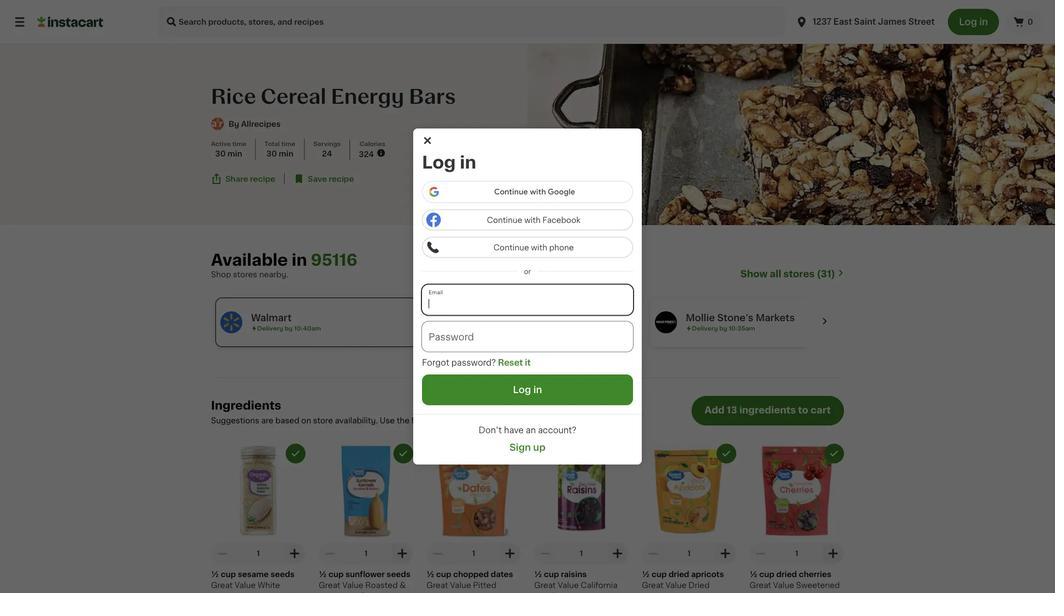 Task type: describe. For each thing, give the bounding box(es) containing it.
delivery by 10:35am
[[692, 326, 755, 332]]

continue with facebook
[[487, 216, 581, 224]]

suggestions
[[211, 417, 259, 425]]

13
[[727, 406, 737, 415]]

delivery for mollie stone's markets
[[692, 326, 718, 332]]

facebook
[[543, 216, 581, 224]]

recipe for share recipe
[[250, 175, 275, 183]]

total
[[265, 141, 280, 147]]

show all stores (31) button
[[741, 268, 844, 280]]

great for great value pitted deglet noor dates
[[427, 582, 448, 590]]

with for facebook
[[525, 216, 541, 224]]

reset
[[498, 359, 523, 367]]

delivery for walmart
[[257, 326, 283, 332]]

½ for ½ cup raisins great value california seedless raisins
[[534, 571, 542, 579]]

unselect item image for ½ cup sesame seeds great value white organic sesame seed
[[291, 449, 301, 459]]

noor
[[455, 593, 474, 594]]

correct
[[522, 417, 550, 425]]

2 increment quantity image from the left
[[611, 547, 625, 561]]

sunflower
[[346, 571, 385, 579]]

sesame
[[238, 571, 269, 579]]

safeway
[[468, 314, 510, 323]]

save recipe
[[308, 175, 354, 183]]

dried for dried
[[669, 571, 690, 579]]

show all stores (31)
[[741, 270, 836, 279]]

1 for ½ cup sesame seeds
[[257, 550, 260, 558]]

delivery by 10:40am
[[257, 326, 321, 332]]

don't
[[479, 427, 502, 434]]

1 horizontal spatial log in
[[513, 386, 542, 395]]

continue with phone
[[494, 244, 574, 252]]

seed
[[277, 593, 297, 594]]

california
[[581, 582, 618, 590]]

or
[[524, 269, 531, 275]]

stone's
[[718, 314, 754, 323]]

0
[[1028, 18, 1034, 26]]

energy
[[331, 87, 404, 106]]

pitted
[[473, 582, 497, 590]]

1 vertical spatial log
[[422, 154, 456, 171]]

increment quantity image for ½ cup chopped dates
[[504, 547, 517, 561]]

decrement quantity image for ½ cup dried apricots great value dried apricots
[[647, 547, 660, 561]]

cherries
[[799, 571, 832, 579]]

mollie stone's markets
[[686, 314, 795, 323]]

dates
[[491, 571, 513, 579]]

unselect item image for cherries
[[830, 449, 839, 459]]

10:35am inside safeway delivery by 10:35am
[[511, 326, 538, 332]]

unselect item image for apricots
[[722, 449, 732, 459]]

are
[[261, 417, 274, 425]]

available in 95116 shop stores nearby.
[[211, 253, 358, 279]]

sign up
[[510, 443, 546, 453]]

2 10:35am from the left
[[729, 326, 755, 332]]

1 for ½ cup chopped dates
[[472, 550, 476, 558]]

3 product group from the left
[[427, 444, 521, 594]]

use
[[380, 417, 395, 425]]

1 horizontal spatial log in button
[[948, 9, 999, 35]]

white
[[258, 582, 280, 590]]

cup for ½ cup raisins great value california seedless raisins
[[544, 571, 559, 579]]

allrecipes
[[241, 120, 281, 128]]

min for active time 30 min
[[228, 150, 242, 158]]

0 button
[[1006, 11, 1042, 33]]

ingredient
[[425, 417, 465, 425]]

quantities.
[[592, 417, 633, 425]]

95116 button
[[311, 252, 358, 269]]

2 horizontal spatial log in
[[959, 17, 988, 27]]

dates
[[476, 593, 499, 594]]

items
[[552, 417, 574, 425]]

rice cereal energy bars image
[[528, 44, 1056, 225]]

share
[[225, 175, 248, 183]]

2 product group from the left
[[319, 444, 413, 594]]

½ for ½ cup sunflower seeds great value roasted & salted sunflowe
[[319, 571, 327, 579]]

account?
[[538, 427, 577, 434]]

2 decrement quantity image from the left
[[539, 547, 552, 561]]

delivery inside safeway delivery by 10:35am
[[474, 326, 500, 332]]

cereal
[[261, 87, 326, 106]]

½ cup dried apricots great value dried apricots
[[642, 571, 724, 594]]

½ cup sunflower seeds great value roasted & salted sunflowe
[[319, 571, 411, 594]]

mollie stone's markets image
[[655, 312, 677, 334]]

value inside ½ cup raisins great value california seedless raisins
[[558, 582, 579, 590]]

decrement quantity image for ½ cup sunflower seeds great value roasted & salted sunflowe
[[323, 547, 336, 561]]

cup for ½ cup sesame seeds great value white organic sesame seed
[[221, 571, 236, 579]]

unselect item image for ½ cup sunflower seeds great value roasted & salted sunflowe
[[399, 449, 408, 459]]

increment quantity image for ½ cup dried apricots
[[719, 547, 732, 561]]

unselect item image for dates
[[506, 449, 516, 459]]

all
[[770, 270, 782, 279]]

½ cup raisins great value california seedless raisins
[[534, 571, 618, 594]]

decrement quantity image for ½ cup chopped dates great value pitted deglet noor dates
[[431, 547, 444, 561]]

reset it button
[[498, 359, 531, 368]]

raisins
[[572, 593, 599, 594]]

1 for ½ cup dried cherries
[[795, 550, 799, 558]]

rice
[[211, 87, 256, 106]]

raisins
[[561, 571, 587, 579]]

safeway delivery by 10:35am
[[468, 314, 538, 332]]

bars
[[409, 87, 456, 106]]

seeds for roasted
[[387, 571, 411, 579]]

sesame
[[244, 593, 275, 594]]

roasted
[[365, 582, 398, 590]]

time for active time 30 min
[[232, 141, 246, 147]]

by for mollie stone's markets
[[720, 326, 728, 332]]

deglet
[[427, 593, 453, 594]]

in inside available in 95116 shop stores nearby.
[[292, 253, 307, 268]]

forgot password? reset it
[[422, 359, 531, 367]]

continue with facebook button
[[422, 210, 633, 231]]

password?
[[452, 359, 496, 367]]



Task type: vqa. For each thing, say whether or not it's contained in the screenshot.


Task type: locate. For each thing, give the bounding box(es) containing it.
1 horizontal spatial log
[[513, 386, 531, 395]]

0 horizontal spatial by
[[285, 326, 293, 332]]

by inside safeway delivery by 10:35am
[[502, 326, 510, 332]]

stores down available
[[233, 271, 257, 279]]

0 horizontal spatial decrement quantity image
[[216, 547, 229, 561]]

1 seeds from the left
[[271, 571, 295, 579]]

1 dried from the left
[[669, 571, 690, 579]]

value inside ½ cup sesame seeds great value white organic sesame seed
[[235, 582, 256, 590]]

2 30 from the left
[[266, 150, 277, 158]]

½ up seedless
[[534, 571, 542, 579]]

value inside ½ cup sunflower seeds great value roasted & salted sunflowe
[[343, 582, 363, 590]]

decrement quantity image for ½ cup dried cherries great value sweetened dried cherries
[[754, 547, 767, 561]]

0 vertical spatial log in
[[959, 17, 988, 27]]

10:35am down "mollie stone's markets"
[[729, 326, 755, 332]]

½ cup sesame seeds great value white organic sesame seed
[[211, 571, 297, 594]]

1 horizontal spatial time
[[281, 141, 295, 147]]

time for total time 30 min
[[281, 141, 295, 147]]

cart
[[811, 406, 831, 415]]

0 horizontal spatial unselect item image
[[506, 449, 516, 459]]

0 horizontal spatial unselect item image
[[291, 449, 301, 459]]

to up "don't"
[[480, 417, 488, 425]]

log in button
[[948, 9, 999, 35], [422, 375, 633, 406]]

cup inside ½ cup dried cherries great value sweetened dried cherries
[[760, 571, 775, 579]]

active time 30 min
[[211, 141, 246, 158]]

2 horizontal spatial unselect item image
[[830, 449, 839, 459]]

3 delivery from the left
[[692, 326, 718, 332]]

increment quantity image up "california"
[[611, 547, 625, 561]]

unselect item image down "13"
[[722, 449, 732, 459]]

cup inside ½ cup sesame seeds great value white organic sesame seed
[[221, 571, 236, 579]]

2 time from the left
[[281, 141, 295, 147]]

1 horizontal spatial 30
[[266, 150, 277, 158]]

share recipe button
[[211, 173, 275, 184]]

1 up sunflower
[[364, 550, 368, 558]]

dried inside ½ cup dried apricots great value dried apricots
[[669, 571, 690, 579]]

great inside ½ cup sunflower seeds great value roasted & salted sunflowe
[[319, 582, 341, 590]]

½ up apricots
[[642, 571, 650, 579]]

active
[[211, 141, 231, 147]]

great inside ½ cup chopped dates great value pitted deglet noor dates
[[427, 582, 448, 590]]

value inside ½ cup dried cherries great value sweetened dried cherries
[[774, 582, 795, 590]]

½ inside ½ cup sesame seeds great value white organic sesame seed
[[211, 571, 219, 579]]

min down active
[[228, 150, 242, 158]]

3 increment quantity image from the left
[[827, 547, 840, 561]]

½ up the salted
[[319, 571, 327, 579]]

1 vertical spatial log in
[[422, 154, 476, 171]]

by left the 10:40am
[[285, 326, 293, 332]]

&
[[400, 582, 406, 590]]

30 for active time 30 min
[[215, 150, 226, 158]]

3 decrement quantity image from the left
[[647, 547, 660, 561]]

full
[[412, 417, 423, 425]]

1 30 from the left
[[215, 150, 226, 158]]

with up continue with phone
[[525, 216, 541, 224]]

delivery down walmart
[[257, 326, 283, 332]]

1 up ½ cup dried cherries great value sweetened dried cherries
[[795, 550, 799, 558]]

great
[[211, 582, 233, 590], [319, 582, 341, 590], [427, 582, 448, 590], [534, 582, 556, 590], [642, 582, 664, 590], [750, 582, 772, 590]]

3 1 from the left
[[472, 550, 476, 558]]

in
[[980, 17, 988, 27], [460, 154, 476, 171], [292, 253, 307, 268], [534, 386, 542, 395]]

value down sunflower
[[343, 582, 363, 590]]

unselect item image
[[506, 449, 516, 459], [722, 449, 732, 459], [830, 449, 839, 459]]

seeds
[[271, 571, 295, 579], [387, 571, 411, 579]]

the
[[397, 417, 410, 425]]

min inside total time 30 min
[[279, 150, 294, 158]]

½ for ½ cup dried cherries great value sweetened dried cherries
[[750, 571, 758, 579]]

½ for ½ cup chopped dates great value pitted deglet noor dates
[[427, 571, 435, 579]]

total time 30 min
[[265, 141, 295, 158]]

24
[[322, 150, 332, 158]]

walmart image
[[220, 312, 242, 334]]

by down stone's
[[720, 326, 728, 332]]

324
[[359, 150, 374, 158]]

min inside active time 30 min
[[228, 150, 242, 158]]

2 increment quantity image from the left
[[396, 547, 409, 561]]

0 vertical spatial with
[[525, 216, 541, 224]]

increment quantity image for ½ cup sunflower seeds
[[396, 547, 409, 561]]

share recipe
[[225, 175, 275, 183]]

4 ½ from the left
[[534, 571, 542, 579]]

6 product group from the left
[[750, 444, 844, 594]]

delivery down mollie
[[692, 326, 718, 332]]

great inside ½ cup dried cherries great value sweetened dried cherries
[[750, 582, 772, 590]]

½ right apricots
[[750, 571, 758, 579]]

1 10:35am from the left
[[511, 326, 538, 332]]

sweetened
[[796, 582, 840, 590]]

continue for continue with facebook
[[487, 216, 523, 224]]

increment quantity image up the "dates"
[[504, 547, 517, 561]]

log in left 0 button
[[959, 17, 988, 27]]

to inside add 13 ingredients to cart button
[[798, 406, 809, 415]]

0 horizontal spatial recipe
[[250, 175, 275, 183]]

0 horizontal spatial seeds
[[271, 571, 295, 579]]

value for dried
[[774, 582, 795, 590]]

1 horizontal spatial by
[[502, 326, 510, 332]]

0 horizontal spatial increment quantity image
[[504, 547, 517, 561]]

increment quantity image up apricots
[[719, 547, 732, 561]]

30 down total
[[266, 150, 277, 158]]

4 cup from the left
[[544, 571, 559, 579]]

1 value from the left
[[235, 582, 256, 590]]

3 decrement quantity image from the left
[[754, 547, 767, 561]]

1 up ½ cup dried apricots great value dried apricots
[[688, 550, 691, 558]]

0 horizontal spatial log in button
[[422, 375, 633, 406]]

2 cup from the left
[[329, 571, 344, 579]]

ingredients
[[740, 406, 796, 415]]

an
[[526, 427, 536, 434]]

delivery
[[257, 326, 283, 332], [474, 326, 500, 332], [692, 326, 718, 332]]

1 up the chopped on the bottom of the page
[[472, 550, 476, 558]]

1 vertical spatial to
[[480, 417, 488, 425]]

dried for sweetened
[[777, 571, 797, 579]]

1 horizontal spatial to
[[798, 406, 809, 415]]

0 vertical spatial log
[[959, 17, 978, 27]]

suggestions are based on store availability. use the full ingredient list to confirm correct items and quantities.
[[211, 417, 633, 425]]

1 decrement quantity image from the left
[[431, 547, 444, 561]]

3 value from the left
[[450, 582, 471, 590]]

2 horizontal spatial log
[[959, 17, 978, 27]]

cup up cherries
[[760, 571, 775, 579]]

0 horizontal spatial to
[[480, 417, 488, 425]]

2 decrement quantity image from the left
[[323, 547, 336, 561]]

1 horizontal spatial unselect item image
[[399, 449, 408, 459]]

cup for ½ cup chopped dates great value pitted deglet noor dates
[[436, 571, 452, 579]]

6 ½ from the left
[[750, 571, 758, 579]]

4 great from the left
[[534, 582, 556, 590]]

1 increment quantity image from the left
[[504, 547, 517, 561]]

95116
[[311, 253, 358, 268]]

stores inside button
[[784, 270, 815, 279]]

Password password field
[[422, 322, 633, 352]]

and
[[575, 417, 590, 425]]

recipe inside button
[[329, 175, 354, 183]]

30 for total time 30 min
[[266, 150, 277, 158]]

value
[[235, 582, 256, 590], [343, 582, 363, 590], [450, 582, 471, 590], [558, 582, 579, 590], [666, 582, 687, 590], [774, 582, 795, 590]]

stores inside available in 95116 shop stores nearby.
[[233, 271, 257, 279]]

min down total
[[279, 150, 294, 158]]

cup inside ½ cup chopped dates great value pitted deglet noor dates
[[436, 571, 452, 579]]

save recipe button
[[294, 173, 354, 184]]

with left phone
[[531, 244, 548, 252]]

cup inside ½ cup sunflower seeds great value roasted & salted sunflowe
[[329, 571, 344, 579]]

by down safeway
[[502, 326, 510, 332]]

1 vertical spatial log in button
[[422, 375, 633, 406]]

½ inside ½ cup raisins great value california seedless raisins
[[534, 571, 542, 579]]

2 by from the left
[[502, 326, 510, 332]]

unselect item image
[[291, 449, 301, 459], [399, 449, 408, 459]]

log for right log in button
[[959, 17, 978, 27]]

0 horizontal spatial log in
[[422, 154, 476, 171]]

½ up deglet
[[427, 571, 435, 579]]

0 horizontal spatial dried
[[669, 571, 690, 579]]

0 vertical spatial continue
[[487, 216, 523, 224]]

1
[[257, 550, 260, 558], [364, 550, 368, 558], [472, 550, 476, 558], [580, 550, 583, 558], [688, 550, 691, 558], [795, 550, 799, 558]]

calories
[[360, 141, 386, 147]]

sign up button
[[497, 442, 559, 454]]

unselect item image down cart
[[830, 449, 839, 459]]

log in button down the it
[[422, 375, 633, 406]]

dried inside ½ cup dried cherries great value sweetened dried cherries
[[777, 571, 797, 579]]

1 horizontal spatial 10:35am
[[729, 326, 755, 332]]

great for great value dried apricots
[[642, 582, 664, 590]]

2 value from the left
[[343, 582, 363, 590]]

decrement quantity image up the salted
[[323, 547, 336, 561]]

value inside ½ cup chopped dates great value pitted deglet noor dates
[[450, 582, 471, 590]]

2 horizontal spatial increment quantity image
[[827, 547, 840, 561]]

recipe inside button
[[250, 175, 275, 183]]

2 great from the left
[[319, 582, 341, 590]]

½ up organic
[[211, 571, 219, 579]]

1 recipe from the left
[[250, 175, 275, 183]]

2 horizontal spatial by
[[720, 326, 728, 332]]

1 unselect item image from the left
[[506, 449, 516, 459]]

available
[[211, 253, 288, 268]]

seeds inside ½ cup sesame seeds great value white organic sesame seed
[[271, 571, 295, 579]]

1 ½ from the left
[[211, 571, 219, 579]]

sign
[[510, 443, 531, 453]]

1 increment quantity image from the left
[[288, 547, 301, 561]]

6 great from the left
[[750, 582, 772, 590]]

5 value from the left
[[666, 582, 687, 590]]

6 value from the left
[[774, 582, 795, 590]]

2 vertical spatial log
[[513, 386, 531, 395]]

recipe right share
[[250, 175, 275, 183]]

1 horizontal spatial delivery
[[474, 326, 500, 332]]

on
[[301, 417, 311, 425]]

by allrecipes
[[229, 120, 281, 128]]

value up cherries
[[774, 582, 795, 590]]

2 horizontal spatial increment quantity image
[[719, 547, 732, 561]]

cup
[[221, 571, 236, 579], [329, 571, 344, 579], [436, 571, 452, 579], [544, 571, 559, 579], [652, 571, 667, 579], [760, 571, 775, 579]]

value for deglet
[[450, 582, 471, 590]]

cup up the salted
[[329, 571, 344, 579]]

½ inside ½ cup sunflower seeds great value roasted & salted sunflowe
[[319, 571, 327, 579]]

½ for ½ cup dried apricots great value dried apricots
[[642, 571, 650, 579]]

½ inside ½ cup dried cherries great value sweetened dried cherries
[[750, 571, 758, 579]]

apricots
[[691, 571, 724, 579]]

2 vertical spatial log in
[[513, 386, 542, 395]]

apricots
[[642, 593, 675, 594]]

½ cup dried cherries great value sweetened dried cherries
[[750, 571, 840, 594]]

decrement quantity image up ½ cup dried cherries great value sweetened dried cherries
[[754, 547, 767, 561]]

1 horizontal spatial increment quantity image
[[611, 547, 625, 561]]

continue with phone button
[[422, 237, 633, 258]]

0 horizontal spatial delivery
[[257, 326, 283, 332]]

log for the bottom log in button
[[513, 386, 531, 395]]

up
[[533, 443, 546, 453]]

4 product group from the left
[[534, 444, 629, 594]]

½ for ½ cup sesame seeds great value white organic sesame seed
[[211, 571, 219, 579]]

log in
[[959, 17, 988, 27], [422, 154, 476, 171], [513, 386, 542, 395]]

it
[[525, 359, 531, 367]]

show
[[741, 270, 768, 279]]

1 vertical spatial with
[[531, 244, 548, 252]]

dried
[[669, 571, 690, 579], [777, 571, 797, 579]]

instacart logo image
[[37, 15, 103, 29]]

1 great from the left
[[211, 582, 233, 590]]

increment quantity image up &
[[396, 547, 409, 561]]

½ cup chopped dates great value pitted deglet noor dates
[[427, 571, 513, 594]]

great for great value roasted & salted sunflowe
[[319, 582, 341, 590]]

cherries
[[773, 593, 806, 594]]

chopped
[[453, 571, 489, 579]]

availability.
[[335, 417, 378, 425]]

time inside active time 30 min
[[232, 141, 246, 147]]

by for walmart
[[285, 326, 293, 332]]

by
[[229, 120, 239, 128]]

seeds up white
[[271, 571, 295, 579]]

1 unselect item image from the left
[[291, 449, 301, 459]]

1 horizontal spatial increment quantity image
[[396, 547, 409, 561]]

time inside total time 30 min
[[281, 141, 295, 147]]

add
[[705, 406, 725, 415]]

increment quantity image
[[504, 547, 517, 561], [611, 547, 625, 561], [719, 547, 732, 561]]

decrement quantity image
[[216, 547, 229, 561], [323, 547, 336, 561], [647, 547, 660, 561]]

great for great value white organic sesame seed
[[211, 582, 233, 590]]

nearby.
[[259, 271, 288, 279]]

decrement quantity image up apricots
[[647, 547, 660, 561]]

2 delivery from the left
[[474, 326, 500, 332]]

0 horizontal spatial decrement quantity image
[[431, 547, 444, 561]]

2 horizontal spatial decrement quantity image
[[647, 547, 660, 561]]

1 horizontal spatial seeds
[[387, 571, 411, 579]]

1 horizontal spatial dried
[[777, 571, 797, 579]]

1 by from the left
[[285, 326, 293, 332]]

unselect item image down have
[[506, 449, 516, 459]]

value up apricots
[[666, 582, 687, 590]]

5 1 from the left
[[688, 550, 691, 558]]

1 min from the left
[[228, 150, 242, 158]]

½ inside ½ cup chopped dates great value pitted deglet noor dates
[[427, 571, 435, 579]]

3 increment quantity image from the left
[[719, 547, 732, 561]]

add 13 ingredients to cart button
[[692, 396, 844, 426]]

decrement quantity image up deglet
[[431, 547, 444, 561]]

close modal image
[[422, 135, 433, 146]]

mollie
[[686, 314, 715, 323]]

1 up raisins
[[580, 550, 583, 558]]

salted
[[319, 593, 344, 594]]

stores right all
[[784, 270, 815, 279]]

walmart
[[251, 314, 292, 323]]

1 horizontal spatial dried
[[750, 593, 771, 594]]

seedless
[[534, 593, 570, 594]]

increment quantity image up seed at the bottom left of the page
[[288, 547, 301, 561]]

30 inside active time 30 min
[[215, 150, 226, 158]]

0 horizontal spatial time
[[232, 141, 246, 147]]

4 1 from the left
[[580, 550, 583, 558]]

4 value from the left
[[558, 582, 579, 590]]

great inside ½ cup raisins great value california seedless raisins
[[534, 582, 556, 590]]

great inside ½ cup sesame seeds great value white organic sesame seed
[[211, 582, 233, 590]]

1 for ½ cup sunflower seeds
[[364, 550, 368, 558]]

dried down apricots
[[689, 582, 710, 590]]

1 vertical spatial continue
[[494, 244, 529, 252]]

0 vertical spatial dried
[[689, 582, 710, 590]]

value inside ½ cup dried apricots great value dried apricots
[[666, 582, 687, 590]]

2 unselect item image from the left
[[399, 449, 408, 459]]

increment quantity image up cherries
[[827, 547, 840, 561]]

confirm
[[490, 417, 520, 425]]

3 unselect item image from the left
[[830, 449, 839, 459]]

Email email field
[[422, 285, 633, 315]]

continue for continue with phone
[[494, 244, 529, 252]]

recipe right save
[[329, 175, 354, 183]]

time right total
[[281, 141, 295, 147]]

great inside ½ cup dried apricots great value dried apricots
[[642, 582, 664, 590]]

cup up organic
[[221, 571, 236, 579]]

2 horizontal spatial delivery
[[692, 326, 718, 332]]

servings
[[314, 141, 341, 147]]

1 horizontal spatial decrement quantity image
[[323, 547, 336, 561]]

1 1 from the left
[[257, 550, 260, 558]]

0 vertical spatial to
[[798, 406, 809, 415]]

decrement quantity image
[[431, 547, 444, 561], [539, 547, 552, 561], [754, 547, 767, 561]]

increment quantity image for ½ cup sesame seeds
[[288, 547, 301, 561]]

log
[[959, 17, 978, 27], [422, 154, 456, 171], [513, 386, 531, 395]]

0 vertical spatial log in button
[[948, 9, 999, 35]]

1 time from the left
[[232, 141, 246, 147]]

cup inside ½ cup dried apricots great value dried apricots
[[652, 571, 667, 579]]

log in button left 0 button
[[948, 9, 999, 35]]

with for phone
[[531, 244, 548, 252]]

0 horizontal spatial 10:35am
[[511, 326, 538, 332]]

list
[[467, 417, 478, 425]]

cup for ½ cup dried apricots great value dried apricots
[[652, 571, 667, 579]]

save
[[308, 175, 327, 183]]

0 horizontal spatial increment quantity image
[[288, 547, 301, 561]]

2 ½ from the left
[[319, 571, 327, 579]]

value for &
[[343, 582, 363, 590]]

value down raisins
[[558, 582, 579, 590]]

forgot
[[422, 359, 450, 367]]

6 cup from the left
[[760, 571, 775, 579]]

30 down active
[[215, 150, 226, 158]]

2 1 from the left
[[364, 550, 368, 558]]

2 seeds from the left
[[387, 571, 411, 579]]

cup inside ½ cup raisins great value california seedless raisins
[[544, 571, 559, 579]]

5 ½ from the left
[[642, 571, 650, 579]]

0 horizontal spatial dried
[[689, 582, 710, 590]]

servings 24
[[314, 141, 341, 158]]

1 cup from the left
[[221, 571, 236, 579]]

increment quantity image for ½ cup dried cherries
[[827, 547, 840, 561]]

unselect item image down the
[[399, 449, 408, 459]]

based
[[276, 417, 299, 425]]

1 horizontal spatial min
[[279, 150, 294, 158]]

dried up apricots
[[669, 571, 690, 579]]

1 delivery from the left
[[257, 326, 283, 332]]

1 horizontal spatial recipe
[[329, 175, 354, 183]]

0 horizontal spatial log
[[422, 154, 456, 171]]

log in down the it
[[513, 386, 542, 395]]

seeds up &
[[387, 571, 411, 579]]

1 decrement quantity image from the left
[[216, 547, 229, 561]]

10:40am
[[294, 326, 321, 332]]

value for organic
[[235, 582, 256, 590]]

cup for ½ cup sunflower seeds great value roasted & salted sunflowe
[[329, 571, 344, 579]]

3 ½ from the left
[[427, 571, 435, 579]]

cup up deglet
[[436, 571, 452, 579]]

cup up seedless
[[544, 571, 559, 579]]

2 dried from the left
[[777, 571, 797, 579]]

10:35am down email email field
[[511, 326, 538, 332]]

seeds for white
[[271, 571, 295, 579]]

continue up or
[[494, 244, 529, 252]]

1 horizontal spatial decrement quantity image
[[539, 547, 552, 561]]

2 min from the left
[[279, 150, 294, 158]]

continue up 'continue with phone' button
[[487, 216, 523, 224]]

cup for ½ cup dried cherries great value sweetened dried cherries
[[760, 571, 775, 579]]

dried up cherries
[[777, 571, 797, 579]]

organic
[[211, 593, 242, 594]]

2 recipe from the left
[[329, 175, 354, 183]]

dried left cherries
[[750, 593, 771, 594]]

dried inside ½ cup dried cherries great value sweetened dried cherries
[[750, 593, 771, 594]]

0 horizontal spatial stores
[[233, 271, 257, 279]]

increment quantity image
[[288, 547, 301, 561], [396, 547, 409, 561], [827, 547, 840, 561]]

1 horizontal spatial unselect item image
[[722, 449, 732, 459]]

value down sesame
[[235, 582, 256, 590]]

½ inside ½ cup dried apricots great value dried apricots
[[642, 571, 650, 579]]

to left cart
[[798, 406, 809, 415]]

cup up apricots
[[652, 571, 667, 579]]

3 by from the left
[[720, 326, 728, 332]]

5 great from the left
[[642, 582, 664, 590]]

1 up sesame
[[257, 550, 260, 558]]

5 product group from the left
[[642, 444, 737, 594]]

dried inside ½ cup dried apricots great value dried apricots
[[689, 582, 710, 590]]

1 for ½ cup dried apricots
[[688, 550, 691, 558]]

safeway image
[[438, 312, 460, 334]]

30 inside total time 30 min
[[266, 150, 277, 158]]

time right active
[[232, 141, 246, 147]]

(31)
[[817, 270, 836, 279]]

3 cup from the left
[[436, 571, 452, 579]]

decrement quantity image for ½ cup sesame seeds great value white organic sesame seed
[[216, 547, 229, 561]]

product group
[[211, 444, 306, 594], [319, 444, 413, 594], [427, 444, 521, 594], [534, 444, 629, 594], [642, 444, 737, 594], [750, 444, 844, 594]]

1 horizontal spatial stores
[[784, 270, 815, 279]]

recipe for save recipe
[[329, 175, 354, 183]]

decrement quantity image up organic
[[216, 547, 229, 561]]

0 horizontal spatial min
[[228, 150, 242, 158]]

5 cup from the left
[[652, 571, 667, 579]]

store
[[313, 417, 333, 425]]

min for total time 30 min
[[279, 150, 294, 158]]

don't have an account?
[[479, 427, 577, 434]]

log in down "close modal" image at the left
[[422, 154, 476, 171]]

unselect item image down based
[[291, 449, 301, 459]]

decrement quantity image up seedless
[[539, 547, 552, 561]]

delivery down safeway
[[474, 326, 500, 332]]

0 horizontal spatial 30
[[215, 150, 226, 158]]

3 great from the left
[[427, 582, 448, 590]]

6 1 from the left
[[795, 550, 799, 558]]

1 product group from the left
[[211, 444, 306, 594]]

value for apricots
[[666, 582, 687, 590]]

1 vertical spatial dried
[[750, 593, 771, 594]]

2 unselect item image from the left
[[722, 449, 732, 459]]

value up noor
[[450, 582, 471, 590]]

2 horizontal spatial decrement quantity image
[[754, 547, 767, 561]]

great for great value sweetened dried cherries
[[750, 582, 772, 590]]

have
[[504, 427, 524, 434]]

seeds inside ½ cup sunflower seeds great value roasted & salted sunflowe
[[387, 571, 411, 579]]



